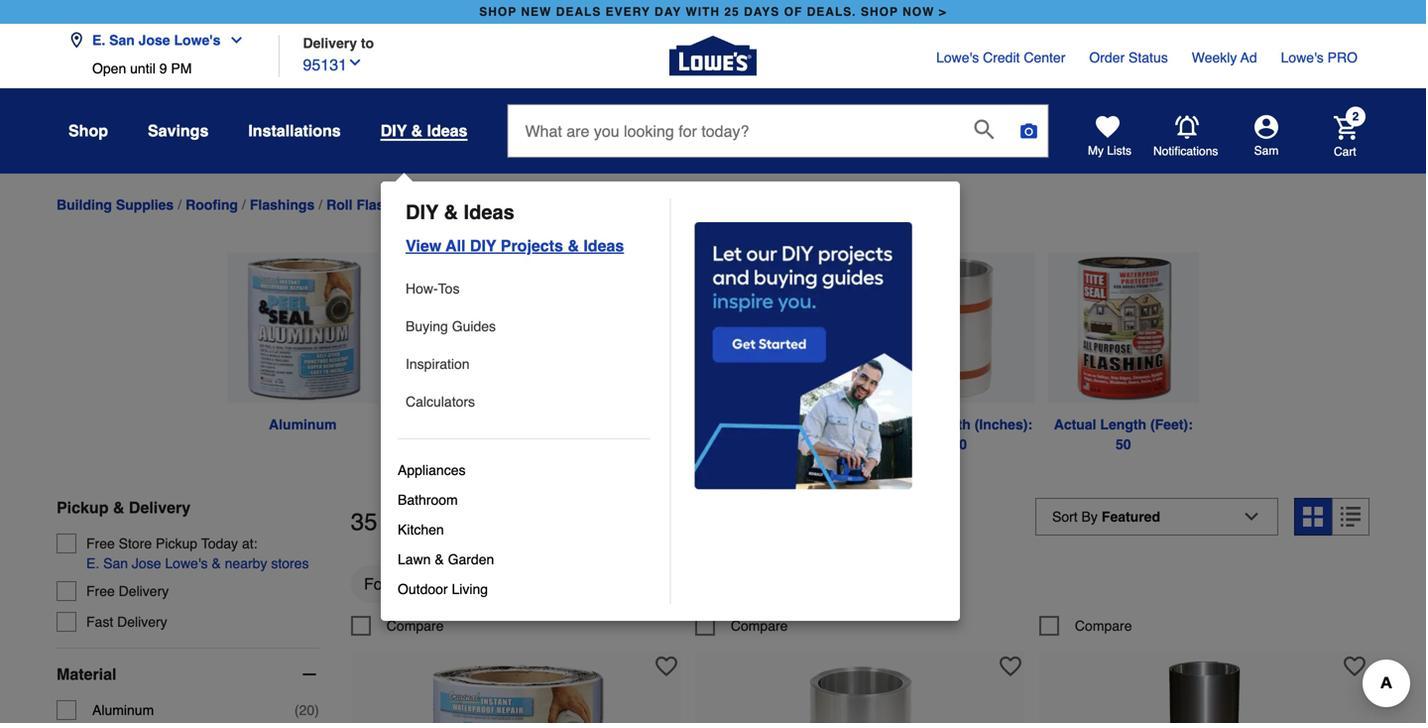 Task type: locate. For each thing, give the bounding box(es) containing it.
heart outline image
[[655, 655, 677, 677], [1000, 655, 1021, 677]]

(inches): for actual width (inches): 20
[[646, 417, 704, 433]]

jose for e. san jose lowe's & nearby stores
[[132, 556, 161, 571]]

0 vertical spatial gutters
[[507, 508, 592, 536]]

compare inside "3010399" element
[[731, 618, 788, 634]]

my lists
[[1088, 144, 1132, 158]]

jose down store on the bottom
[[132, 556, 161, 571]]

new
[[521, 5, 552, 19]]

compare for 3499740 element at the bottom of page
[[1075, 618, 1132, 634]]

pickup up free delivery
[[57, 498, 109, 517]]

pickup up e. san jose lowe's & nearby stores
[[156, 536, 197, 552]]

free store pickup today at:
[[86, 536, 257, 552]]

3 (inches): from the left
[[975, 417, 1033, 433]]

delivery
[[303, 35, 357, 51], [129, 498, 191, 517], [119, 583, 169, 599], [117, 614, 167, 630]]

lowe's home improvement notification center image
[[1175, 115, 1199, 139]]

shop
[[479, 5, 517, 19], [861, 5, 898, 19]]

gutters up lawn & garden link
[[507, 508, 592, 536]]

(
[[294, 702, 299, 718]]

width inside "actual width (inches): 20"
[[604, 417, 643, 433]]

0 horizontal spatial /
[[178, 197, 182, 213]]

2
[[1353, 110, 1359, 123]]

free up fast
[[86, 583, 115, 599]]

grid view image
[[1303, 507, 1323, 527]]

/ right flashings
[[319, 197, 322, 213]]

e. san jose lowe's button
[[68, 20, 252, 61]]

width down calculators link on the left bottom of the page
[[604, 417, 643, 433]]

1 free from the top
[[86, 536, 115, 552]]

compare inside 1018733 element
[[387, 618, 444, 634]]

actual inside actual width (inches): 6
[[722, 417, 764, 433]]

/ right roofing on the top left of the page
[[242, 197, 246, 213]]

2 compare from the left
[[731, 618, 788, 634]]

1 compare from the left
[[387, 618, 444, 634]]

2 width from the left
[[768, 417, 807, 433]]

2 shop from the left
[[861, 5, 898, 19]]

1 vertical spatial gutters
[[465, 575, 522, 593]]

diy
[[381, 121, 407, 140], [406, 201, 439, 224], [470, 237, 496, 255]]

delivery to
[[303, 35, 374, 51]]

free left store on the bottom
[[86, 536, 115, 552]]

2 horizontal spatial /
[[319, 197, 322, 213]]

1 vertical spatial flashing
[[650, 508, 748, 536]]

50
[[1116, 436, 1131, 452]]

0 vertical spatial 20
[[623, 436, 639, 452]]

flashing
[[357, 197, 414, 213], [650, 508, 748, 536]]

1 horizontal spatial heart outline image
[[1000, 655, 1021, 677]]

0 vertical spatial free
[[86, 536, 115, 552]]

25
[[724, 5, 740, 19]]

diy up the 'roll flashing' link at left
[[381, 121, 407, 140]]

e. san jose lowe's
[[92, 32, 221, 48]]

2 / from the left
[[242, 197, 246, 213]]

roofing
[[186, 197, 238, 213]]

length
[[1100, 417, 1147, 433]]

to
[[361, 35, 374, 51]]

search image
[[974, 119, 994, 139]]

pickup
[[57, 498, 109, 517], [156, 536, 197, 552]]

for
[[364, 575, 388, 593]]

deals
[[556, 5, 601, 19]]

1 width from the left
[[604, 417, 643, 433]]

chevron down image inside e. san jose lowe's button
[[221, 32, 244, 48]]

1 horizontal spatial /
[[242, 197, 246, 213]]

diy & ideas button
[[381, 121, 468, 141]]

appliances
[[398, 462, 466, 478]]

cart
[[1334, 145, 1357, 158]]

1 horizontal spatial pickup
[[156, 536, 197, 552]]

0 vertical spatial diy & ideas
[[381, 121, 468, 140]]

2 horizontal spatial compare
[[1075, 618, 1132, 634]]

( 20 )
[[294, 702, 319, 718]]

1 vertical spatial free
[[86, 583, 115, 599]]

& down today
[[212, 556, 221, 571]]

0 vertical spatial ideas
[[427, 121, 468, 140]]

1 horizontal spatial flashing
[[650, 508, 748, 536]]

0 vertical spatial e.
[[92, 32, 105, 48]]

0 vertical spatial diy
[[381, 121, 407, 140]]

inspiration
[[406, 356, 470, 372]]

0 horizontal spatial width
[[604, 417, 643, 433]]

1 / from the left
[[178, 197, 182, 213]]

1 vertical spatial ideas
[[464, 201, 514, 224]]

lowe's
[[174, 32, 221, 48], [936, 50, 979, 65], [1281, 50, 1324, 65], [165, 556, 208, 571]]

width
[[604, 417, 643, 433], [768, 417, 807, 433], [932, 417, 971, 433]]

san inside e. san jose lowe's & nearby stores button
[[103, 556, 128, 571]]

0 vertical spatial pickup
[[57, 498, 109, 517]]

0 horizontal spatial flashing
[[357, 197, 414, 213]]

roll down "actual width (inches): 20"
[[598, 508, 643, 536]]

2 (inches): from the left
[[811, 417, 868, 433]]

lawn & garden link
[[398, 545, 650, 574]]

view
[[406, 237, 442, 255]]

0 horizontal spatial compare
[[387, 618, 444, 634]]

1 vertical spatial san
[[103, 556, 128, 571]]

width up 10 on the bottom right
[[932, 417, 971, 433]]

3 / from the left
[[319, 197, 322, 213]]

/ left roofing on the top left of the page
[[178, 197, 182, 213]]

1 horizontal spatial width
[[768, 417, 807, 433]]

lowe's left the pro
[[1281, 50, 1324, 65]]

lowe's home improvement cart image
[[1334, 116, 1358, 140]]

guides
[[452, 318, 496, 334]]

delivery up fast delivery
[[119, 583, 169, 599]]

weekly ad
[[1192, 50, 1257, 65]]

e. san jose lowe's & nearby stores
[[86, 556, 309, 571]]

2 horizontal spatial (inches):
[[975, 417, 1033, 433]]

e. right location 'image'
[[92, 32, 105, 48]]

deals.
[[807, 5, 857, 19]]

2 actual from the left
[[722, 417, 764, 433]]

roll inside the building supplies / roofing / flashings / roll flashing
[[326, 197, 353, 213]]

width for 20
[[604, 417, 643, 433]]

jose
[[139, 32, 170, 48], [132, 556, 161, 571]]

(inches): for actual width (inches): 10
[[975, 417, 1033, 433]]

san inside e. san jose lowe's button
[[109, 32, 135, 48]]

None search field
[[507, 104, 1049, 176]]

0 horizontal spatial chevron down image
[[221, 32, 244, 48]]

pickup & delivery
[[57, 498, 191, 517]]

san
[[109, 32, 135, 48], [103, 556, 128, 571]]

Search Query text field
[[508, 105, 959, 157]]

weekly
[[1192, 50, 1237, 65]]

e. up free delivery
[[86, 556, 99, 571]]

jose for e. san jose lowe's
[[139, 32, 170, 48]]

0 horizontal spatial 20
[[299, 702, 315, 718]]

shop button
[[68, 113, 108, 149]]

0 horizontal spatial heart outline image
[[655, 655, 677, 677]]

buying guides link
[[406, 311, 650, 341]]

width inside actual width (inches): 6
[[768, 417, 807, 433]]

san down store on the bottom
[[103, 556, 128, 571]]

(inches): inside actual width (inches): 6
[[811, 417, 868, 433]]

calculators link
[[406, 387, 650, 417]]

3 actual from the left
[[886, 417, 929, 433]]

lowe's pro
[[1281, 50, 1358, 65]]

actual inside "actual width (inches): 20"
[[558, 417, 600, 433]]

order status
[[1089, 50, 1168, 65]]

order status link
[[1089, 48, 1168, 67]]

outdoor
[[398, 581, 448, 597]]

lowe's credit center link
[[936, 48, 1066, 67]]

2 horizontal spatial width
[[932, 417, 971, 433]]

1 horizontal spatial roll
[[598, 508, 643, 536]]

1 (inches): from the left
[[646, 417, 704, 433]]

fast
[[86, 614, 113, 630]]

(inches): for actual width (inches): 6
[[811, 417, 868, 433]]

delivery up 95131 in the top left of the page
[[303, 35, 357, 51]]

1 horizontal spatial compare
[[731, 618, 788, 634]]

0 vertical spatial jose
[[139, 32, 170, 48]]

actual inside actual length (feet): 50
[[1054, 417, 1097, 433]]

1018733 element
[[351, 616, 444, 636]]

shop
[[68, 121, 108, 140]]

20
[[623, 436, 639, 452], [299, 702, 315, 718]]

lowe's up the pm
[[174, 32, 221, 48]]

installations button
[[248, 113, 341, 149]]

0 vertical spatial san
[[109, 32, 135, 48]]

free
[[86, 536, 115, 552], [86, 583, 115, 599]]

width up "6"
[[768, 417, 807, 433]]

4 actual from the left
[[1054, 417, 1097, 433]]

roll right flashings link
[[326, 197, 353, 213]]

1 vertical spatial chevron down image
[[347, 55, 363, 70]]

width inside actual width (inches): 10
[[932, 417, 971, 433]]

1 horizontal spatial shop
[[861, 5, 898, 19]]

1 vertical spatial jose
[[132, 556, 161, 571]]

(inches): inside "actual width (inches): 20"
[[646, 417, 704, 433]]

diy up view
[[406, 201, 439, 224]]

3 width from the left
[[932, 417, 971, 433]]

shop left 'new'
[[479, 5, 517, 19]]

open until 9 pm
[[92, 61, 192, 76]]

width for 6
[[768, 417, 807, 433]]

2 free from the top
[[86, 583, 115, 599]]

outdoor living
[[398, 581, 488, 597]]

in
[[482, 508, 500, 536]]

&
[[411, 121, 423, 140], [444, 201, 458, 224], [568, 237, 579, 255], [113, 498, 124, 517], [435, 551, 444, 567], [212, 556, 221, 571]]

1 vertical spatial pickup
[[156, 536, 197, 552]]

diy & ideas up all
[[406, 201, 514, 224]]

1 horizontal spatial 20
[[623, 436, 639, 452]]

diy right all
[[470, 237, 496, 255]]

10
[[952, 436, 967, 452]]

1 horizontal spatial aluminum
[[269, 417, 337, 433]]

(inches): inside actual width (inches): 10
[[975, 417, 1033, 433]]

0 horizontal spatial shop
[[479, 5, 517, 19]]

1 vertical spatial e.
[[86, 556, 99, 571]]

0 horizontal spatial roll
[[326, 197, 353, 213]]

1 vertical spatial aluminum
[[92, 702, 154, 718]]

chevron down image
[[221, 32, 244, 48], [347, 55, 363, 70]]

san up open
[[109, 32, 135, 48]]

0 horizontal spatial aluminum
[[92, 702, 154, 718]]

1 actual from the left
[[558, 417, 600, 433]]

diy & ideas up the 'roll flashing' link at left
[[381, 121, 468, 140]]

all
[[446, 237, 466, 255]]

(inches):
[[646, 417, 704, 433], [811, 417, 868, 433], [975, 417, 1033, 433]]

credit
[[983, 50, 1020, 65]]

0 vertical spatial roll
[[326, 197, 353, 213]]

1 vertical spatial 20
[[299, 702, 315, 718]]

0 vertical spatial chevron down image
[[221, 32, 244, 48]]

tos
[[438, 281, 460, 297]]

building supplies link
[[57, 197, 174, 213]]

lowe's credit center
[[936, 50, 1066, 65]]

jose up 9
[[139, 32, 170, 48]]

actual for actual width (inches): 10
[[886, 417, 929, 433]]

lowe's left credit in the top of the page
[[936, 50, 979, 65]]

3499740 element
[[1039, 616, 1132, 636]]

actual width (inches): 10
[[886, 417, 1036, 452]]

supplies
[[116, 197, 174, 213]]

1 vertical spatial diy
[[406, 201, 439, 224]]

0 vertical spatial flashing
[[357, 197, 414, 213]]

free for free delivery
[[86, 583, 115, 599]]

0 horizontal spatial (inches):
[[646, 417, 704, 433]]

2 vertical spatial diy
[[470, 237, 496, 255]]

shop left now
[[861, 5, 898, 19]]

compare inside 3499740 element
[[1075, 618, 1132, 634]]

ideas inside button
[[427, 121, 468, 140]]

view all diy projects & ideas
[[406, 237, 624, 255]]

actual inside actual width (inches): 10
[[886, 417, 929, 433]]

e. san jose lowe's & nearby stores button
[[86, 554, 309, 573]]

1 horizontal spatial chevron down image
[[347, 55, 363, 70]]

3 compare from the left
[[1075, 618, 1132, 634]]

1 vertical spatial roll
[[598, 508, 643, 536]]

products
[[384, 508, 475, 536]]

1 horizontal spatial (inches):
[[811, 417, 868, 433]]

buying guides
[[406, 318, 496, 334]]

gutters down "garden"
[[465, 575, 522, 593]]



Task type: describe. For each thing, give the bounding box(es) containing it.
9
[[159, 61, 167, 76]]

1 vertical spatial diy & ideas
[[406, 201, 514, 224]]

list view image
[[1341, 507, 1361, 527]]

2 vertical spatial ideas
[[584, 237, 624, 255]]

use
[[392, 575, 420, 593]]

material button
[[57, 649, 319, 700]]

free for free store pickup today at:
[[86, 536, 115, 552]]

e. for e. san jose lowe's
[[92, 32, 105, 48]]

6
[[791, 436, 799, 452]]

nearby
[[225, 556, 267, 571]]

flashing inside the building supplies / roofing / flashings / roll flashing
[[357, 197, 414, 213]]

location image
[[68, 32, 84, 48]]

notifications
[[1154, 144, 1218, 158]]

20 inside "actual width (inches): 20"
[[623, 436, 639, 452]]

with
[[686, 5, 720, 19]]

delivery down free delivery
[[117, 614, 167, 630]]

compare for 1018733 element on the left of the page
[[387, 618, 444, 634]]

appliances link
[[398, 455, 650, 485]]

actual length (feet): 50 link
[[1041, 253, 1206, 454]]

flashings link
[[250, 197, 315, 213]]

& up the 'roll flashing' link at left
[[411, 121, 423, 140]]

shop new deals every day with 25 days of deals. shop now >
[[479, 5, 947, 19]]

bathroom
[[398, 492, 458, 508]]

view all diy projects & ideas link
[[398, 226, 624, 258]]

heart outline image
[[1344, 655, 1366, 677]]

camera image
[[1019, 121, 1039, 141]]

lowe's home improvement logo image
[[669, 12, 757, 100]]

lowe's home improvement lists image
[[1096, 115, 1120, 139]]

actual for actual width (inches): 6
[[722, 417, 764, 433]]

0 vertical spatial aluminum
[[269, 417, 337, 433]]

installations
[[248, 121, 341, 140]]

days
[[744, 5, 780, 19]]

actual width (inches): 20 link
[[549, 253, 713, 454]]

compare for "3010399" element
[[731, 618, 788, 634]]

1 heart outline image from the left
[[655, 655, 677, 677]]

ad
[[1241, 50, 1257, 65]]

calculators
[[406, 394, 475, 410]]

for use with: gutters
[[364, 575, 522, 593]]

lowe's pro link
[[1281, 48, 1358, 67]]

actual length (feet): 50
[[1054, 417, 1197, 452]]

)
[[315, 702, 319, 718]]

lawn
[[398, 551, 431, 567]]

roll flashing link
[[326, 197, 414, 213]]

gutters for gutters roll flashing
[[507, 508, 592, 536]]

delivery up 'free store pickup today at:'
[[129, 498, 191, 517]]

actual width (inches): 6 link
[[713, 253, 877, 454]]

my
[[1088, 144, 1104, 158]]

of
[[784, 5, 803, 19]]

today
[[201, 536, 238, 552]]

& right projects
[[568, 237, 579, 255]]

& up for use with: gutters
[[435, 551, 444, 567]]

chevron down image inside 95131 button
[[347, 55, 363, 70]]

95131 button
[[303, 51, 363, 77]]

savings button
[[148, 113, 209, 149]]

actual width (inches): 10 link
[[877, 253, 1041, 454]]

kitchen
[[398, 522, 444, 538]]

1 shop from the left
[[479, 5, 517, 19]]

35 products in gutters roll flashing
[[351, 508, 748, 536]]

outdoor living link
[[398, 574, 650, 604]]

building supplies / roofing / flashings / roll flashing
[[57, 197, 414, 213]]

3010399 element
[[695, 616, 788, 636]]

open
[[92, 61, 126, 76]]

35
[[351, 508, 377, 536]]

stores
[[271, 556, 309, 571]]

pm
[[171, 61, 192, 76]]

minus image
[[299, 665, 319, 684]]

>
[[939, 5, 947, 19]]

san for e. san jose lowe's & nearby stores
[[103, 556, 128, 571]]

2 heart outline image from the left
[[1000, 655, 1021, 677]]

shop new deals every day with 25 days of deals. shop now > link
[[475, 0, 951, 24]]

living
[[452, 581, 488, 597]]

& up all
[[444, 201, 458, 224]]

diy inside view all diy projects & ideas link
[[470, 237, 496, 255]]

every
[[606, 5, 650, 19]]

diy and ideas promo image
[[695, 222, 913, 490]]

0 horizontal spatial pickup
[[57, 498, 109, 517]]

how-
[[406, 281, 438, 297]]

lowe's down 'free store pickup today at:'
[[165, 556, 208, 571]]

roofing link
[[186, 197, 238, 213]]

width for 10
[[932, 417, 971, 433]]

bathroom link
[[398, 485, 650, 515]]

actual width (inches): 6
[[722, 417, 872, 452]]

(feet):
[[1150, 417, 1193, 433]]

center
[[1024, 50, 1066, 65]]

flashings
[[250, 197, 315, 213]]

& up store on the bottom
[[113, 498, 124, 517]]

san for e. san jose lowe's
[[109, 32, 135, 48]]

actual width (inches): 20
[[558, 417, 708, 452]]

how-tos link
[[406, 274, 650, 304]]

savings
[[148, 121, 209, 140]]

with:
[[425, 575, 461, 593]]

kitchen link
[[398, 515, 650, 545]]

now
[[903, 5, 935, 19]]

buying
[[406, 318, 448, 334]]

until
[[130, 61, 156, 76]]

diy inside diy & ideas button
[[381, 121, 407, 140]]

actual for actual length (feet): 50
[[1054, 417, 1097, 433]]

gutters for gutters
[[465, 575, 522, 593]]

lists
[[1107, 144, 1132, 158]]

actual for actual width (inches): 20
[[558, 417, 600, 433]]

e. for e. san jose lowe's & nearby stores
[[86, 556, 99, 571]]

95131
[[303, 56, 347, 74]]

store
[[119, 536, 152, 552]]

material
[[57, 665, 117, 683]]

projects
[[501, 237, 563, 255]]

inspiration link
[[406, 349, 650, 379]]



Task type: vqa. For each thing, say whether or not it's contained in the screenshot.
Compare in 3010399 "ELEMENT"
yes



